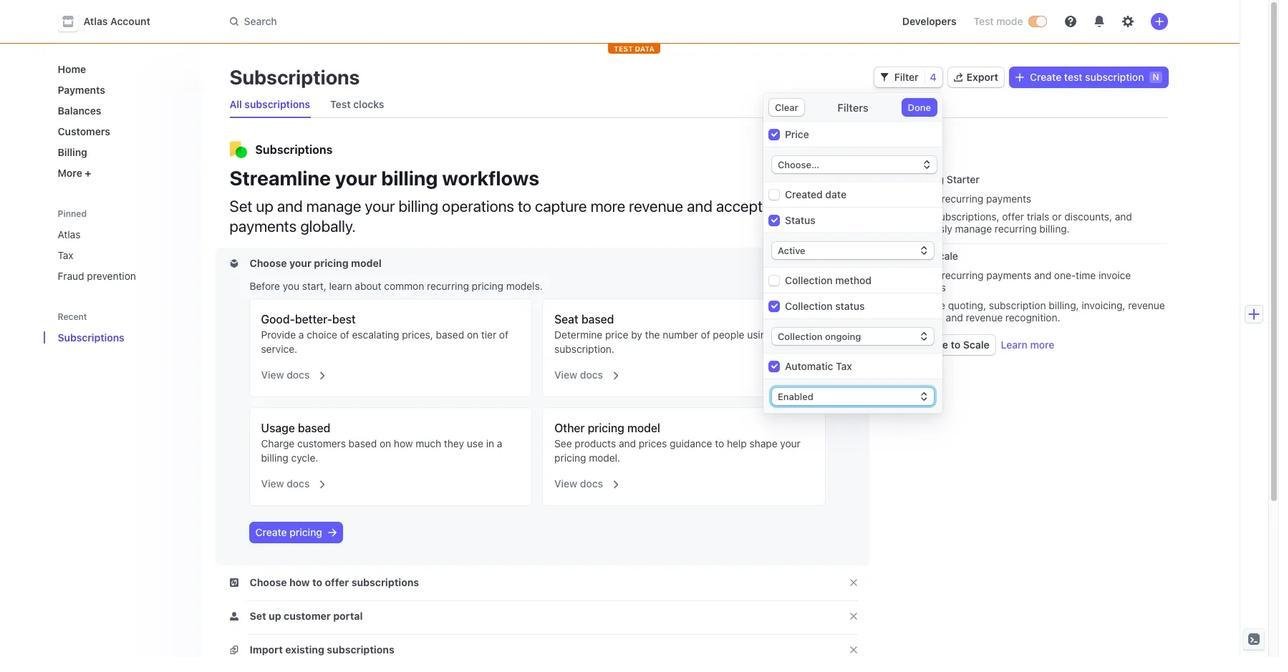 Task type: describe. For each thing, give the bounding box(es) containing it.
subscription inside billing scale 0.8% on recurring payments and one-time invoice payments automate quoting, subscription billing, invoicing, revenue recovery, and revenue recognition.
[[989, 299, 1046, 312]]

manage inside the 0.5% on recurring payments create subscriptions, offer trials or discounts, and effortlessly manage recurring billing.
[[955, 223, 992, 235]]

0 vertical spatial subscriptions
[[230, 65, 360, 89]]

subscriptions inside tab list
[[245, 98, 310, 110]]

guidance
[[670, 438, 712, 450]]

subscriptions link
[[52, 326, 169, 350]]

learn
[[1001, 339, 1028, 351]]

and inside other pricing model see products and prices guidance to help shape your pricing model.
[[619, 438, 636, 450]]

recognition.
[[1006, 312, 1061, 324]]

and inside the 0.5% on recurring payments create subscriptions, offer trials or discounts, and effortlessly manage recurring billing.
[[1115, 211, 1132, 223]]

subscriptions inside 'dropdown button'
[[327, 644, 395, 656]]

or
[[1052, 211, 1062, 223]]

docs for charge
[[287, 478, 310, 490]]

about
[[355, 280, 381, 292]]

help
[[727, 438, 747, 450]]

account
[[110, 15, 150, 27]]

how inside usage based charge customers based on how much they use in a billing cycle.
[[394, 438, 413, 450]]

invoice
[[1099, 269, 1131, 282]]

streamline
[[230, 166, 331, 190]]

revenue inside streamline your billing workflows set up and manage your billing operations to capture more revenue and accept recurring payments globally.
[[629, 197, 683, 216]]

your inside dropdown button
[[289, 257, 312, 269]]

model inside dropdown button
[[351, 257, 382, 269]]

see
[[555, 438, 572, 450]]

price
[[605, 329, 629, 341]]

choose how to offer subscriptions
[[250, 577, 419, 589]]

method
[[835, 274, 872, 287]]

0.5% on recurring payments create subscriptions, offer trials or discounts, and effortlessly manage recurring billing.
[[901, 193, 1132, 235]]

trials
[[1027, 211, 1050, 223]]

import
[[250, 644, 283, 656]]

upgrade to scale button
[[901, 335, 995, 355]]

seat based determine price by the number of people using a subscription.
[[555, 313, 780, 355]]

before you start, learn about common recurring pricing models.
[[250, 280, 543, 292]]

prices,
[[402, 329, 433, 341]]

svg image for set up customer portal
[[230, 612, 238, 621]]

all subscriptions
[[230, 98, 310, 110]]

test for test clocks
[[330, 98, 351, 110]]

more inside streamline your billing workflows set up and manage your billing operations to capture more revenue and accept recurring payments globally.
[[591, 197, 625, 216]]

models.
[[506, 280, 543, 292]]

customers
[[58, 125, 110, 138]]

cycle.
[[291, 452, 318, 464]]

payments up automate at the right top
[[901, 282, 946, 294]]

good-
[[261, 313, 295, 326]]

operations
[[442, 197, 514, 216]]

atlas account button
[[58, 11, 165, 32]]

better-
[[295, 313, 332, 326]]

status
[[835, 300, 865, 312]]

learn
[[329, 280, 352, 292]]

common
[[384, 280, 424, 292]]

charge
[[261, 438, 295, 450]]

of inside seat based determine price by the number of people using a subscription.
[[701, 329, 710, 341]]

payments up recognition. at top right
[[987, 269, 1032, 282]]

tab list containing all subscriptions
[[224, 92, 1168, 118]]

docs for best
[[287, 369, 310, 381]]

before
[[250, 280, 280, 292]]

by
[[631, 329, 642, 341]]

pricing inside dropdown button
[[314, 257, 349, 269]]

developers link
[[897, 10, 962, 33]]

+
[[85, 167, 91, 179]]

subscriptions inside dropdown button
[[352, 577, 419, 589]]

2 horizontal spatial revenue
[[1128, 299, 1165, 312]]

balances link
[[52, 99, 189, 122]]

choose your pricing model
[[250, 257, 382, 269]]

search
[[244, 15, 277, 27]]

export
[[967, 71, 999, 83]]

billing inside usage based charge customers based on how much they use in a billing cycle.
[[261, 452, 288, 464]]

a inside good-better-best provide a choice of escalating prices, based on tier of service.
[[299, 329, 304, 341]]

clear button
[[769, 99, 804, 116]]

model inside other pricing model see products and prices guidance to help shape your pricing model.
[[627, 422, 660, 435]]

other pricing model see products and prices guidance to help shape your pricing model.
[[555, 422, 801, 464]]

subscription.
[[555, 343, 615, 355]]

help image
[[1065, 16, 1076, 27]]

choose how to offer subscriptions button
[[230, 576, 422, 590]]

1 horizontal spatial revenue
[[966, 312, 1003, 324]]

manage inside streamline your billing workflows set up and manage your billing operations to capture more revenue and accept recurring payments globally.
[[306, 197, 361, 216]]

collection for collection method
[[785, 274, 833, 287]]

view docs button for other
[[546, 468, 621, 494]]

choose for choose your pricing model
[[250, 257, 287, 269]]

test data
[[614, 44, 655, 53]]

billing for billing starter
[[915, 173, 944, 186]]

based inside seat based determine price by the number of people using a subscription.
[[582, 313, 614, 326]]

payments inside streamline your billing workflows set up and manage your billing operations to capture more revenue and accept recurring payments globally.
[[230, 217, 297, 236]]

docs for model
[[580, 478, 603, 490]]

created date
[[785, 188, 847, 201]]

view for other pricing model
[[555, 478, 577, 490]]

atlas account
[[83, 15, 150, 27]]

test mode
[[974, 15, 1023, 27]]

learn more
[[1001, 339, 1055, 351]]

people
[[713, 329, 745, 341]]

seat
[[555, 313, 579, 326]]

test clocks
[[330, 98, 384, 110]]

to inside dropdown button
[[312, 577, 322, 589]]

service.
[[261, 343, 297, 355]]

the
[[645, 329, 660, 341]]

0.5%
[[901, 193, 925, 205]]

core navigation links element
[[52, 57, 189, 185]]

set up customer portal button
[[230, 610, 366, 624]]

up inside streamline your billing workflows set up and manage your billing operations to capture more revenue and accept recurring payments globally.
[[256, 197, 274, 216]]

discounts,
[[1065, 211, 1112, 223]]

using
[[747, 329, 772, 341]]

other
[[555, 422, 585, 435]]

choice
[[307, 329, 337, 341]]

mode
[[997, 15, 1023, 27]]

payments link
[[52, 78, 189, 102]]

recurring up subscriptions,
[[942, 193, 984, 205]]

view docs for usage
[[261, 478, 310, 490]]

good-better-best provide a choice of escalating prices, based on tier of service.
[[261, 313, 509, 355]]

on inside billing scale 0.8% on recurring payments and one-time invoice payments automate quoting, subscription billing, invoicing, revenue recovery, and revenue recognition.
[[927, 269, 939, 282]]

use
[[467, 438, 483, 450]]

they
[[444, 438, 464, 450]]

Search search field
[[221, 8, 625, 35]]

view docs button for good-
[[252, 360, 328, 385]]

choose your pricing model button
[[230, 256, 384, 271]]

on inside usage based charge customers based on how much they use in a billing cycle.
[[380, 438, 391, 450]]

Search text field
[[221, 8, 625, 35]]



Task type: vqa. For each thing, say whether or not it's contained in the screenshot.
use
yes



Task type: locate. For each thing, give the bounding box(es) containing it.
scale inside button
[[963, 339, 990, 351]]

0 vertical spatial how
[[394, 438, 413, 450]]

on inside good-better-best provide a choice of escalating prices, based on tier of service.
[[467, 329, 479, 341]]

offer inside the 0.5% on recurring payments create subscriptions, offer trials or discounts, and effortlessly manage recurring billing.
[[1002, 211, 1024, 223]]

offer left trials
[[1002, 211, 1024, 223]]

test for test mode
[[974, 15, 994, 27]]

view for seat based
[[555, 369, 577, 381]]

2 of from the left
[[499, 329, 509, 341]]

pinned element
[[52, 223, 189, 288]]

tier
[[481, 329, 497, 341]]

set down 'streamline' at the top of the page
[[230, 197, 252, 216]]

capture
[[535, 197, 587, 216]]

create for create test subscription
[[1030, 71, 1062, 83]]

done button
[[902, 99, 937, 116]]

0 vertical spatial tax
[[58, 249, 73, 261]]

payments up trials
[[986, 193, 1032, 205]]

test
[[1064, 71, 1083, 83]]

billing up 0.5%
[[915, 173, 944, 186]]

1 vertical spatial how
[[289, 577, 310, 589]]

a down the better-
[[299, 329, 304, 341]]

quoting,
[[948, 299, 986, 312]]

view down charge
[[261, 478, 284, 490]]

view docs button for seat
[[546, 360, 621, 385]]

1 vertical spatial create
[[901, 211, 932, 223]]

to left capture
[[518, 197, 531, 216]]

collection method
[[785, 274, 872, 287]]

2 vertical spatial subscriptions
[[327, 644, 395, 656]]

2 horizontal spatial create
[[1030, 71, 1062, 83]]

view down the see
[[555, 478, 577, 490]]

atlas link
[[52, 223, 189, 246]]

more right capture
[[591, 197, 625, 216]]

1 horizontal spatial test
[[974, 15, 994, 27]]

1 horizontal spatial of
[[499, 329, 509, 341]]

pricing
[[901, 143, 940, 156]]

0 horizontal spatial create
[[255, 526, 287, 539]]

svg image inside choose how to offer subscriptions dropdown button
[[230, 579, 238, 587]]

test clocks link
[[325, 95, 390, 115]]

pricing up products at the bottom
[[588, 422, 624, 435]]

0 vertical spatial atlas
[[83, 15, 108, 27]]

view for usage based
[[261, 478, 284, 490]]

globally.
[[300, 217, 356, 236]]

1 vertical spatial scale
[[963, 339, 990, 351]]

view docs for other
[[555, 478, 603, 490]]

billing for billing
[[58, 146, 87, 158]]

home link
[[52, 57, 189, 81]]

0 horizontal spatial a
[[299, 329, 304, 341]]

svg image inside set up customer portal 'dropdown button'
[[230, 612, 238, 621]]

svg image
[[880, 73, 889, 82], [1016, 73, 1024, 82], [230, 259, 238, 268], [230, 612, 238, 621], [230, 646, 238, 655]]

1 vertical spatial set
[[250, 610, 266, 622]]

billing link
[[52, 140, 189, 164]]

0 vertical spatial create
[[1030, 71, 1062, 83]]

more +
[[58, 167, 91, 179]]

2 horizontal spatial of
[[701, 329, 710, 341]]

1 vertical spatial up
[[269, 610, 281, 622]]

more right learn
[[1030, 339, 1055, 351]]

view docs button down cycle.
[[252, 468, 328, 494]]

docs down service.
[[287, 369, 310, 381]]

0 vertical spatial test
[[974, 15, 994, 27]]

svg image for choose your pricing model
[[230, 259, 238, 268]]

0 vertical spatial subscription
[[1085, 71, 1144, 83]]

scale left learn
[[963, 339, 990, 351]]

offer
[[1002, 211, 1024, 223], [325, 577, 349, 589]]

a
[[299, 329, 304, 341], [775, 329, 780, 341], [497, 438, 502, 450]]

a right in
[[497, 438, 502, 450]]

price
[[785, 128, 809, 140]]

1 horizontal spatial a
[[497, 438, 502, 450]]

offer up portal
[[325, 577, 349, 589]]

billing for billing scale 0.8% on recurring payments and one-time invoice payments automate quoting, subscription billing, invoicing, revenue recovery, and revenue recognition.
[[901, 250, 930, 262]]

of right tier
[[499, 329, 509, 341]]

svg image
[[328, 529, 337, 537], [230, 579, 238, 587]]

1 vertical spatial svg image
[[230, 579, 238, 587]]

tax link
[[52, 244, 189, 267]]

set
[[230, 197, 252, 216], [250, 610, 266, 622]]

based inside good-better-best provide a choice of escalating prices, based on tier of service.
[[436, 329, 464, 341]]

recurring right "common"
[[427, 280, 469, 292]]

docs
[[287, 369, 310, 381], [580, 369, 603, 381], [287, 478, 310, 490], [580, 478, 603, 490]]

streamline your billing workflows set up and manage your billing operations to capture more revenue and accept recurring payments globally.
[[230, 166, 828, 236]]

1 choose from the top
[[250, 257, 287, 269]]

to left help
[[715, 438, 724, 450]]

atlas left account
[[83, 15, 108, 27]]

workflows
[[442, 166, 539, 190]]

create pricing link
[[250, 523, 342, 543]]

0 vertical spatial up
[[256, 197, 274, 216]]

0 horizontal spatial tax
[[58, 249, 73, 261]]

up left customer at the bottom
[[269, 610, 281, 622]]

0 vertical spatial collection
[[785, 274, 833, 287]]

pinned
[[58, 208, 87, 219]]

choose up set up customer portal 'dropdown button'
[[250, 577, 287, 589]]

subscriptions right all
[[245, 98, 310, 110]]

svg image for create pricing
[[328, 529, 337, 537]]

1 vertical spatial atlas
[[58, 228, 81, 241]]

tab list
[[224, 92, 1168, 118]]

based right customers
[[349, 438, 377, 450]]

created
[[785, 188, 823, 201]]

payments inside the 0.5% on recurring payments create subscriptions, offer trials or discounts, and effortlessly manage recurring billing.
[[986, 193, 1032, 205]]

subscriptions up portal
[[352, 577, 419, 589]]

how left much
[[394, 438, 413, 450]]

view docs down model.
[[555, 478, 603, 490]]

1 vertical spatial billing
[[399, 197, 438, 216]]

a inside seat based determine price by the number of people using a subscription.
[[775, 329, 780, 341]]

learn more link
[[1001, 338, 1055, 352]]

up inside 'dropdown button'
[[269, 610, 281, 622]]

1 vertical spatial manage
[[955, 223, 992, 235]]

2 collection from the top
[[785, 300, 833, 312]]

billing inside 'link'
[[58, 146, 87, 158]]

2 vertical spatial create
[[255, 526, 287, 539]]

a inside usage based charge customers based on how much they use in a billing cycle.
[[497, 438, 502, 450]]

0 horizontal spatial of
[[340, 329, 349, 341]]

atlas for atlas account
[[83, 15, 108, 27]]

2 vertical spatial subscriptions
[[58, 332, 124, 344]]

and up upgrade to scale
[[946, 312, 963, 324]]

svg image inside create pricing link
[[328, 529, 337, 537]]

recent
[[58, 312, 87, 322]]

model up the about
[[351, 257, 382, 269]]

billing up more +
[[58, 146, 87, 158]]

choose inside dropdown button
[[250, 257, 287, 269]]

0 vertical spatial model
[[351, 257, 382, 269]]

0 vertical spatial billing
[[381, 166, 438, 190]]

1 horizontal spatial how
[[394, 438, 413, 450]]

set up import
[[250, 610, 266, 622]]

1 vertical spatial subscriptions
[[352, 577, 419, 589]]

atlas inside pinned element
[[58, 228, 81, 241]]

billing inside billing scale 0.8% on recurring payments and one-time invoice payments automate quoting, subscription billing, invoicing, revenue recovery, and revenue recognition.
[[901, 250, 930, 262]]

how up set up customer portal 'dropdown button'
[[289, 577, 310, 589]]

how
[[394, 438, 413, 450], [289, 577, 310, 589]]

filters
[[838, 101, 869, 114]]

set inside streamline your billing workflows set up and manage your billing operations to capture more revenue and accept recurring payments globally.
[[230, 197, 252, 216]]

2 choose from the top
[[250, 577, 287, 589]]

1 vertical spatial subscriptions
[[255, 143, 333, 156]]

0 horizontal spatial more
[[591, 197, 625, 216]]

svg image for import existing subscriptions
[[230, 646, 238, 655]]

0 vertical spatial choose
[[250, 257, 287, 269]]

billing up 0.8%
[[901, 250, 930, 262]]

1 horizontal spatial create
[[901, 211, 932, 223]]

0 vertical spatial scale
[[932, 250, 958, 262]]

create for create pricing
[[255, 526, 287, 539]]

1 horizontal spatial manage
[[955, 223, 992, 235]]

to up customer at the bottom
[[312, 577, 322, 589]]

1 vertical spatial more
[[1030, 339, 1055, 351]]

subscription right test
[[1085, 71, 1144, 83]]

view docs down service.
[[261, 369, 310, 381]]

pricing down the see
[[555, 452, 586, 464]]

how inside dropdown button
[[289, 577, 310, 589]]

collection status
[[785, 300, 865, 312]]

subscriptions down portal
[[327, 644, 395, 656]]

on right 0.5%
[[927, 193, 939, 205]]

on inside the 0.5% on recurring payments create subscriptions, offer trials or discounts, and effortlessly manage recurring billing.
[[927, 193, 939, 205]]

pinned navigation links element
[[52, 202, 192, 288]]

0 horizontal spatial svg image
[[230, 579, 238, 587]]

provide
[[261, 329, 296, 341]]

subscription up learn
[[989, 299, 1046, 312]]

pricing left models.
[[472, 280, 504, 292]]

scale down effortlessly at right top
[[932, 250, 958, 262]]

view down subscription.
[[555, 369, 577, 381]]

0 horizontal spatial manage
[[306, 197, 361, 216]]

create pricing
[[255, 526, 322, 539]]

portal
[[333, 610, 363, 622]]

recurring up quoting,
[[942, 269, 984, 282]]

customers link
[[52, 120, 189, 143]]

0 horizontal spatial test
[[330, 98, 351, 110]]

prevention
[[87, 270, 136, 282]]

1 vertical spatial billing
[[915, 173, 944, 186]]

recurring left the billing.
[[995, 223, 1037, 235]]

1 vertical spatial choose
[[250, 577, 287, 589]]

payments down 'streamline' at the top of the page
[[230, 217, 297, 236]]

0 vertical spatial offer
[[1002, 211, 1024, 223]]

collection
[[785, 274, 833, 287], [785, 300, 833, 312]]

view docs for good-
[[261, 369, 310, 381]]

n
[[1153, 72, 1159, 82]]

collection down collection method
[[785, 300, 833, 312]]

atlas for atlas
[[58, 228, 81, 241]]

based up price
[[582, 313, 614, 326]]

svg image inside the choose your pricing model dropdown button
[[230, 259, 238, 268]]

tax inside tax link
[[58, 249, 73, 261]]

billing,
[[1049, 299, 1079, 312]]

and right discounts,
[[1115, 211, 1132, 223]]

1 horizontal spatial subscription
[[1085, 71, 1144, 83]]

based
[[582, 313, 614, 326], [436, 329, 464, 341], [298, 422, 330, 435], [349, 438, 377, 450]]

0 vertical spatial subscriptions
[[245, 98, 310, 110]]

1 vertical spatial collection
[[785, 300, 833, 312]]

tax up fraud
[[58, 249, 73, 261]]

start,
[[302, 280, 326, 292]]

0 horizontal spatial atlas
[[58, 228, 81, 241]]

choose for choose how to offer subscriptions
[[250, 577, 287, 589]]

scale inside billing scale 0.8% on recurring payments and one-time invoice payments automate quoting, subscription billing, invoicing, revenue recovery, and revenue recognition.
[[932, 250, 958, 262]]

1 vertical spatial model
[[627, 422, 660, 435]]

choose…
[[778, 159, 820, 170]]

manage up globally.
[[306, 197, 361, 216]]

1 horizontal spatial offer
[[1002, 211, 1024, 223]]

upgrade to scale
[[907, 339, 990, 351]]

of left people
[[701, 329, 710, 341]]

0 horizontal spatial scale
[[932, 250, 958, 262]]

view down service.
[[261, 369, 284, 381]]

recurring
[[942, 193, 984, 205], [766, 197, 828, 216], [995, 223, 1037, 235], [942, 269, 984, 282], [427, 280, 469, 292]]

clocks
[[353, 98, 384, 110]]

subscriptions down recent
[[58, 332, 124, 344]]

0 vertical spatial set
[[230, 197, 252, 216]]

filter
[[895, 71, 919, 83]]

recurring inside billing scale 0.8% on recurring payments and one-time invoice payments automate quoting, subscription billing, invoicing, revenue recovery, and revenue recognition.
[[942, 269, 984, 282]]

0 vertical spatial manage
[[306, 197, 361, 216]]

to inside other pricing model see products and prices guidance to help shape your pricing model.
[[715, 438, 724, 450]]

test
[[614, 44, 633, 53]]

subscriptions inside the recent navigation links element
[[58, 332, 124, 344]]

pricing up choose how to offer subscriptions dropdown button
[[290, 526, 322, 539]]

to right upgrade
[[951, 339, 961, 351]]

1 vertical spatial subscription
[[989, 299, 1046, 312]]

revenue
[[629, 197, 683, 216], [1128, 299, 1165, 312], [966, 312, 1003, 324]]

payments
[[58, 84, 105, 96]]

a right using at the right of the page
[[775, 329, 780, 341]]

settings image
[[1122, 16, 1134, 27]]

more
[[58, 167, 82, 179]]

choose inside dropdown button
[[250, 577, 287, 589]]

0 vertical spatial svg image
[[328, 529, 337, 537]]

based up customers
[[298, 422, 330, 435]]

2 horizontal spatial a
[[775, 329, 780, 341]]

view docs button for usage
[[252, 468, 328, 494]]

and down 'streamline' at the top of the page
[[277, 197, 303, 216]]

1 horizontal spatial scale
[[963, 339, 990, 351]]

offer inside dropdown button
[[325, 577, 349, 589]]

up down 'streamline' at the top of the page
[[256, 197, 274, 216]]

1 of from the left
[[340, 329, 349, 341]]

fraud prevention
[[58, 270, 136, 282]]

customer
[[284, 610, 331, 622]]

tax right the automatic
[[836, 360, 852, 372]]

subscriptions
[[245, 98, 310, 110], [352, 577, 419, 589], [327, 644, 395, 656]]

usage
[[261, 422, 295, 435]]

time
[[1076, 269, 1096, 282]]

subscriptions up all subscriptions
[[230, 65, 360, 89]]

products
[[575, 438, 616, 450]]

view for good-better-best
[[261, 369, 284, 381]]

recovery,
[[901, 312, 943, 324]]

1 horizontal spatial tax
[[836, 360, 852, 372]]

view docs down subscription.
[[555, 369, 603, 381]]

1 vertical spatial test
[[330, 98, 351, 110]]

1 horizontal spatial more
[[1030, 339, 1055, 351]]

and left the one-
[[1034, 269, 1052, 282]]

recurring down choose…
[[766, 197, 828, 216]]

create inside the 0.5% on recurring payments create subscriptions, offer trials or discounts, and effortlessly manage recurring billing.
[[901, 211, 932, 223]]

export button
[[948, 67, 1004, 87]]

existing
[[285, 644, 324, 656]]

0 vertical spatial billing
[[58, 146, 87, 158]]

docs down subscription.
[[580, 369, 603, 381]]

prices
[[639, 438, 667, 450]]

0 horizontal spatial subscription
[[989, 299, 1046, 312]]

1 vertical spatial tax
[[836, 360, 852, 372]]

1 horizontal spatial model
[[627, 422, 660, 435]]

2 vertical spatial billing
[[901, 250, 930, 262]]

based right prices,
[[436, 329, 464, 341]]

determine
[[555, 329, 603, 341]]

on right 0.8%
[[927, 269, 939, 282]]

test inside test clocks link
[[330, 98, 351, 110]]

to inside streamline your billing workflows set up and manage your billing operations to capture more revenue and accept recurring payments globally.
[[518, 197, 531, 216]]

3 of from the left
[[701, 329, 710, 341]]

0 vertical spatial more
[[591, 197, 625, 216]]

automate
[[901, 299, 946, 312]]

automatic tax
[[785, 360, 852, 372]]

create test subscription
[[1030, 71, 1144, 83]]

billing.
[[1040, 223, 1070, 235]]

fraud prevention link
[[52, 264, 189, 288]]

on left much
[[380, 438, 391, 450]]

starter
[[947, 173, 980, 186]]

recent navigation links element
[[43, 305, 201, 350]]

test left mode
[[974, 15, 994, 27]]

1 horizontal spatial atlas
[[83, 15, 108, 27]]

usage based charge customers based on how much they use in a billing cycle.
[[261, 422, 502, 464]]

model up prices
[[627, 422, 660, 435]]

manage right effortlessly at right top
[[955, 223, 992, 235]]

docs down cycle.
[[287, 478, 310, 490]]

0 horizontal spatial offer
[[325, 577, 349, 589]]

view docs for seat
[[555, 369, 603, 381]]

collection for collection status
[[785, 300, 833, 312]]

view docs button down subscription.
[[546, 360, 621, 385]]

home
[[58, 63, 86, 75]]

your inside other pricing model see products and prices guidance to help shape your pricing model.
[[780, 438, 801, 450]]

test left clocks
[[330, 98, 351, 110]]

1 collection from the top
[[785, 274, 833, 287]]

and left 'accept'
[[687, 197, 713, 216]]

recurring inside streamline your billing workflows set up and manage your billing operations to capture more revenue and accept recurring payments globally.
[[766, 197, 828, 216]]

done
[[908, 102, 931, 113]]

1 horizontal spatial svg image
[[328, 529, 337, 537]]

1 vertical spatial offer
[[325, 577, 349, 589]]

to inside button
[[951, 339, 961, 351]]

subscription
[[1085, 71, 1144, 83], [989, 299, 1046, 312]]

pricing up learn
[[314, 257, 349, 269]]

atlas inside "button"
[[83, 15, 108, 27]]

subscriptions up 'streamline' at the top of the page
[[255, 143, 333, 156]]

view docs down cycle.
[[261, 478, 310, 490]]

choose… button
[[772, 156, 937, 173]]

atlas
[[83, 15, 108, 27], [58, 228, 81, 241]]

0 horizontal spatial model
[[351, 257, 382, 269]]

choose up before
[[250, 257, 287, 269]]

view docs button down model.
[[546, 468, 621, 494]]

atlas down pinned
[[58, 228, 81, 241]]

view docs button down service.
[[252, 360, 328, 385]]

all
[[230, 98, 242, 110]]

on left tier
[[467, 329, 479, 341]]

developers
[[902, 15, 957, 27]]

subscriptions,
[[934, 211, 1000, 223]]

set inside set up customer portal 'dropdown button'
[[250, 610, 266, 622]]

2 vertical spatial billing
[[261, 452, 288, 464]]

0 horizontal spatial how
[[289, 577, 310, 589]]

import existing subscriptions
[[250, 644, 395, 656]]

docs for determine
[[580, 369, 603, 381]]

svg image for choose how to offer subscriptions
[[230, 579, 238, 587]]

collection up "collection status"
[[785, 274, 833, 287]]

docs down model.
[[580, 478, 603, 490]]

svg image inside import existing subscriptions 'dropdown button'
[[230, 646, 238, 655]]

and left prices
[[619, 438, 636, 450]]

of down the best
[[340, 329, 349, 341]]

0 horizontal spatial revenue
[[629, 197, 683, 216]]

set up customer portal
[[250, 610, 363, 622]]



